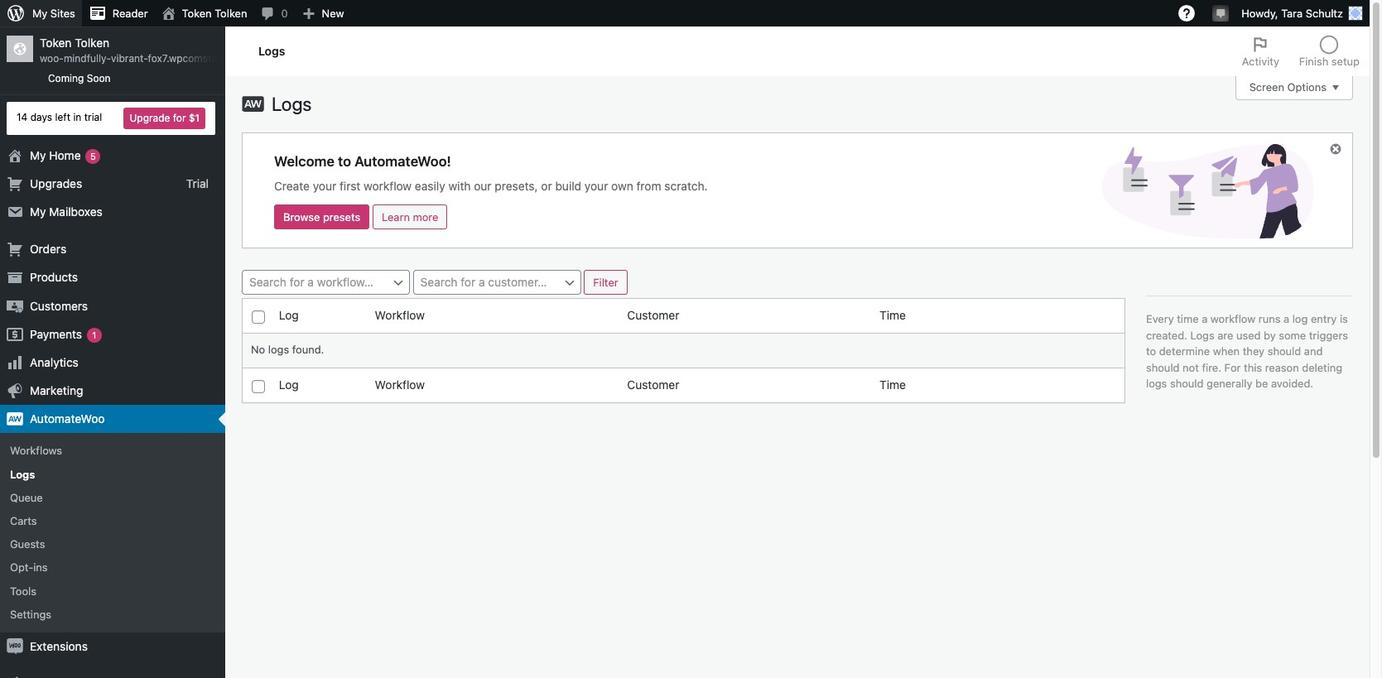Task type: vqa. For each thing, say whether or not it's contained in the screenshot.
the bottom "Customer"
yes



Task type: locate. For each thing, give the bounding box(es) containing it.
browse
[[283, 211, 320, 224]]

logs down determine
[[1147, 377, 1168, 390]]

are
[[1218, 329, 1234, 342]]

my mailboxes
[[30, 205, 103, 219]]

soon
[[87, 72, 111, 85]]

trial
[[186, 176, 209, 190]]

my down upgrades
[[30, 205, 46, 219]]

for
[[173, 112, 186, 124], [290, 275, 305, 289], [461, 275, 476, 289]]

1 horizontal spatial tolken
[[215, 7, 247, 20]]

1 vertical spatial customer
[[628, 378, 680, 392]]

workflow down automatewoo!
[[364, 179, 412, 193]]

settings link
[[0, 603, 225, 626]]

my inside toolbar navigation
[[32, 7, 47, 20]]

settings
[[10, 608, 51, 621]]

trial
[[84, 111, 102, 124]]

screen options button
[[1236, 75, 1354, 100]]

reader
[[113, 7, 148, 20]]

sites
[[50, 7, 75, 20]]

workflow
[[364, 179, 412, 193], [1211, 313, 1256, 326]]

should down not
[[1171, 377, 1204, 390]]

to down created.
[[1147, 345, 1157, 358]]

None checkbox
[[252, 310, 265, 324], [252, 380, 265, 393], [252, 310, 265, 324], [252, 380, 265, 393]]

a left workflow…
[[308, 275, 314, 289]]

products
[[30, 270, 78, 284]]

2 vertical spatial my
[[30, 205, 46, 219]]

a left customer…
[[479, 275, 485, 289]]

2 horizontal spatial for
[[461, 275, 476, 289]]

be
[[1256, 377, 1269, 390]]

for left customer…
[[461, 275, 476, 289]]

logs link
[[0, 463, 225, 486]]

workflow up are
[[1211, 313, 1256, 326]]

1 vertical spatial to
[[1147, 345, 1157, 358]]

left
[[55, 111, 70, 124]]

search for search for a workflow…
[[249, 275, 287, 289]]

0 horizontal spatial workflow
[[364, 179, 412, 193]]

tools link
[[0, 580, 225, 603]]

tolken inside token tolken woo-mindfully-vibrant-fox7.wpcomstaging.com coming soon
[[75, 36, 109, 50]]

1 horizontal spatial your
[[585, 179, 609, 193]]

1 vertical spatial logs
[[1147, 377, 1168, 390]]

1 vertical spatial tolken
[[75, 36, 109, 50]]

0 vertical spatial to
[[338, 153, 351, 170]]

5
[[90, 150, 96, 161]]

own
[[612, 179, 634, 193]]

log down no logs found.
[[279, 378, 299, 392]]

to
[[338, 153, 351, 170], [1147, 345, 1157, 358]]

tolken for token tolken
[[215, 7, 247, 20]]

customers link
[[0, 292, 225, 320]]

a inside "text field"
[[308, 275, 314, 289]]

for for upgrade for $1
[[173, 112, 186, 124]]

welcome to automatewoo!
[[274, 153, 451, 170]]

notification image
[[1215, 6, 1228, 19]]

2 log from the top
[[279, 378, 299, 392]]

workflows link
[[0, 440, 225, 463]]

1 vertical spatial token
[[40, 36, 72, 50]]

0 vertical spatial customer
[[628, 308, 680, 322]]

0 horizontal spatial your
[[313, 179, 337, 193]]

token
[[182, 7, 212, 20], [40, 36, 72, 50]]

screen options
[[1250, 81, 1327, 94]]

your left own
[[585, 179, 609, 193]]

finish setup
[[1300, 55, 1361, 68]]

token inside token tolken link
[[182, 7, 212, 20]]

1 time from the top
[[880, 308, 906, 322]]

token inside token tolken woo-mindfully-vibrant-fox7.wpcomstaging.com coming soon
[[40, 36, 72, 50]]

token tolken woo-mindfully-vibrant-fox7.wpcomstaging.com coming soon
[[40, 36, 260, 85]]

learn
[[382, 211, 410, 224]]

0 horizontal spatial logs
[[268, 343, 289, 356]]

1 vertical spatial workflow
[[1211, 313, 1256, 326]]

0 vertical spatial workflow
[[364, 179, 412, 193]]

for inside "text field"
[[290, 275, 305, 289]]

payments 1
[[30, 327, 97, 341]]

my for my home 5
[[30, 148, 46, 162]]

with
[[449, 179, 471, 193]]

logs
[[259, 44, 285, 58], [272, 93, 312, 115], [1191, 329, 1215, 342], [10, 468, 35, 481]]

scratch.
[[665, 179, 708, 193]]

vibrant-
[[111, 52, 148, 65]]

1 vertical spatial log
[[279, 378, 299, 392]]

1 horizontal spatial workflow
[[1211, 313, 1256, 326]]

logs down "time"
[[1191, 329, 1215, 342]]

tolken left 0 link at the left of page
[[215, 7, 247, 20]]

or
[[541, 179, 552, 193]]

a for workflow…
[[308, 275, 314, 289]]

fire.
[[1203, 361, 1222, 374]]

1 vertical spatial time
[[880, 378, 906, 392]]

extensions link
[[0, 633, 225, 661]]

tolken up the mindfully-
[[75, 36, 109, 50]]

search up no
[[249, 275, 287, 289]]

search inside "text field"
[[249, 275, 287, 289]]

learn more
[[382, 211, 439, 224]]

time
[[1178, 313, 1199, 326]]

activity button
[[1233, 27, 1290, 76]]

0 vertical spatial workflow
[[375, 308, 425, 322]]

tab list
[[1233, 27, 1370, 76]]

my
[[32, 7, 47, 20], [30, 148, 46, 162], [30, 205, 46, 219]]

logs up queue
[[10, 468, 35, 481]]

my left the home
[[30, 148, 46, 162]]

workflows
[[10, 445, 62, 458]]

automatewoo
[[30, 412, 105, 426]]

logs up welcome
[[272, 93, 312, 115]]

2 customer from the top
[[628, 378, 680, 392]]

14 days left in trial
[[17, 111, 102, 124]]

1 horizontal spatial logs
[[1147, 377, 1168, 390]]

1 horizontal spatial for
[[290, 275, 305, 289]]

1 your from the left
[[313, 179, 337, 193]]

customers
[[30, 299, 88, 313]]

should
[[1268, 345, 1302, 358], [1147, 361, 1180, 374], [1171, 377, 1204, 390]]

None submit
[[584, 270, 628, 295]]

logs right no
[[268, 343, 289, 356]]

mindfully-
[[64, 52, 111, 65]]

your left first
[[313, 179, 337, 193]]

orders link
[[0, 235, 225, 264]]

browse presets link
[[274, 205, 370, 230]]

token up woo- at the top left of the page
[[40, 36, 72, 50]]

for inside button
[[173, 112, 186, 124]]

0 vertical spatial log
[[279, 308, 299, 322]]

easily
[[415, 179, 446, 193]]

0 horizontal spatial search
[[249, 275, 287, 289]]

1 horizontal spatial search
[[421, 275, 458, 289]]

0 horizontal spatial tolken
[[75, 36, 109, 50]]

for left workflow…
[[290, 275, 305, 289]]

search for search for a customer…
[[421, 275, 458, 289]]

fox7.wpcomstaging.com
[[148, 52, 260, 65]]

1 vertical spatial workflow
[[375, 378, 425, 392]]

Search for a workflow… field
[[242, 270, 410, 296]]

log up no logs found.
[[279, 308, 299, 322]]

0 vertical spatial token
[[182, 7, 212, 20]]

1 horizontal spatial to
[[1147, 345, 1157, 358]]

every time a workflow runs a log entry is created. logs are used by some triggers to determine when they should and should not fire. for this reason deleting logs should generally be avoided.
[[1147, 313, 1349, 390]]

they
[[1243, 345, 1265, 358]]

0 horizontal spatial to
[[338, 153, 351, 170]]

0 vertical spatial time
[[880, 308, 906, 322]]

analytics link
[[0, 349, 225, 377]]

0 vertical spatial my
[[32, 7, 47, 20]]

ins
[[33, 561, 48, 575]]

tools
[[10, 585, 36, 598]]

your
[[313, 179, 337, 193], [585, 179, 609, 193]]

search inside text field
[[421, 275, 458, 289]]

a inside text field
[[479, 275, 485, 289]]

a for customer…
[[479, 275, 485, 289]]

token up fox7.wpcomstaging.com
[[182, 7, 212, 20]]

tolken
[[215, 7, 247, 20], [75, 36, 109, 50]]

is
[[1341, 313, 1349, 326]]

0 horizontal spatial token
[[40, 36, 72, 50]]

workflow for a
[[1211, 313, 1256, 326]]

options
[[1288, 81, 1327, 94]]

0
[[281, 7, 288, 20]]

2 vertical spatial should
[[1171, 377, 1204, 390]]

avoided.
[[1272, 377, 1314, 390]]

generally
[[1207, 377, 1253, 390]]

a right "time"
[[1202, 313, 1208, 326]]

for inside text field
[[461, 275, 476, 289]]

log
[[279, 308, 299, 322], [279, 378, 299, 392]]

a for workflow
[[1202, 313, 1208, 326]]

0 horizontal spatial for
[[173, 112, 186, 124]]

my left sites on the left of page
[[32, 7, 47, 20]]

should down determine
[[1147, 361, 1180, 374]]

main menu navigation
[[0, 27, 260, 679]]

logs
[[268, 343, 289, 356], [1147, 377, 1168, 390]]

1 search from the left
[[249, 275, 287, 289]]

to inside every time a workflow runs a log entry is created. logs are used by some triggers to determine when they should and should not fire. for this reason deleting logs should generally be avoided.
[[1147, 345, 1157, 358]]

workflow inside every time a workflow runs a log entry is created. logs are used by some triggers to determine when they should and should not fire. for this reason deleting logs should generally be avoided.
[[1211, 313, 1256, 326]]

customer
[[628, 308, 680, 322], [628, 378, 680, 392]]

log
[[1293, 313, 1309, 326]]

my for my sites
[[32, 7, 47, 20]]

1 horizontal spatial token
[[182, 7, 212, 20]]

guests
[[10, 538, 45, 551]]

1 vertical spatial should
[[1147, 361, 1180, 374]]

$1
[[189, 112, 200, 124]]

search
[[249, 275, 287, 289], [421, 275, 458, 289]]

opt-
[[10, 561, 33, 575]]

0 vertical spatial tolken
[[215, 7, 247, 20]]

1 vertical spatial my
[[30, 148, 46, 162]]

2 search from the left
[[421, 275, 458, 289]]

schultz
[[1306, 7, 1344, 20]]

should up reason
[[1268, 345, 1302, 358]]

search down more
[[421, 275, 458, 289]]

for left $1 at left top
[[173, 112, 186, 124]]

to up first
[[338, 153, 351, 170]]

tolken inside toolbar navigation
[[215, 7, 247, 20]]



Task type: describe. For each thing, give the bounding box(es) containing it.
search for a workflow…
[[249, 275, 374, 289]]

for for search for a workflow…
[[290, 275, 305, 289]]

and
[[1305, 345, 1324, 358]]

found.
[[292, 343, 324, 356]]

presets
[[323, 211, 361, 224]]

1
[[92, 330, 97, 340]]

automatewoo!
[[355, 153, 451, 170]]

orders
[[30, 242, 66, 256]]

2 time from the top
[[880, 378, 906, 392]]

tolken for token tolken woo-mindfully-vibrant-fox7.wpcomstaging.com coming soon
[[75, 36, 109, 50]]

my sites link
[[0, 0, 82, 27]]

1 customer from the top
[[628, 308, 680, 322]]

used
[[1237, 329, 1262, 342]]

payments
[[30, 327, 82, 341]]

howdy,
[[1242, 7, 1279, 20]]

logs inside every time a workflow runs a log entry is created. logs are used by some triggers to determine when they should and should not fire. for this reason deleting logs should generally be avoided.
[[1147, 377, 1168, 390]]

reason
[[1266, 361, 1300, 374]]

coming
[[48, 72, 84, 85]]

workflow for first
[[364, 179, 412, 193]]

welcome
[[274, 153, 335, 170]]

howdy, tara schultz
[[1242, 7, 1344, 20]]

setup
[[1332, 55, 1361, 68]]

created.
[[1147, 329, 1188, 342]]

no logs found.
[[251, 343, 324, 356]]

first
[[340, 179, 361, 193]]

for for search for a customer…
[[461, 275, 476, 289]]

new
[[322, 7, 344, 20]]

2 your from the left
[[585, 179, 609, 193]]

presets,
[[495, 179, 538, 193]]

2 workflow from the top
[[375, 378, 425, 392]]

token tolken link
[[155, 0, 254, 27]]

analytics
[[30, 355, 79, 369]]

every
[[1147, 313, 1175, 326]]

not
[[1183, 361, 1200, 374]]

0 vertical spatial should
[[1268, 345, 1302, 358]]

Search for a customer… text field
[[414, 271, 581, 296]]

tara
[[1282, 7, 1303, 20]]

our
[[474, 179, 492, 193]]

opt-ins
[[10, 561, 48, 575]]

my sites
[[32, 7, 75, 20]]

my for my mailboxes
[[30, 205, 46, 219]]

a left log
[[1284, 313, 1290, 326]]

products link
[[0, 264, 225, 292]]

learn more link
[[373, 205, 448, 230]]

token for token tolken
[[182, 7, 212, 20]]

0 link
[[254, 0, 295, 27]]

toolbar navigation
[[0, 0, 1370, 30]]

carts link
[[0, 510, 225, 533]]

create your first workflow easily with our presets, or build your own from scratch.
[[274, 179, 708, 193]]

upgrade for $1
[[130, 112, 200, 124]]

tab list containing activity
[[1233, 27, 1370, 76]]

automatewoo link
[[0, 405, 225, 434]]

this
[[1245, 361, 1263, 374]]

create
[[274, 179, 310, 193]]

home
[[49, 148, 81, 162]]

my mailboxes link
[[0, 198, 225, 226]]

Search for a customer… field
[[413, 270, 581, 296]]

days
[[30, 111, 52, 124]]

14
[[17, 111, 28, 124]]

determine
[[1160, 345, 1211, 358]]

triggers
[[1310, 329, 1349, 342]]

Search for a workflow… text field
[[243, 271, 409, 296]]

opt-ins link
[[0, 556, 225, 580]]

customer…
[[488, 275, 547, 289]]

workflow…
[[317, 275, 374, 289]]

when
[[1214, 345, 1241, 358]]

0 vertical spatial logs
[[268, 343, 289, 356]]

from
[[637, 179, 662, 193]]

upgrades
[[30, 176, 82, 190]]

browse presets
[[283, 211, 361, 224]]

screen
[[1250, 81, 1285, 94]]

woo-
[[40, 52, 64, 65]]

upgrade for $1 button
[[124, 107, 205, 129]]

1 log from the top
[[279, 308, 299, 322]]

extensions
[[30, 640, 88, 654]]

1 workflow from the top
[[375, 308, 425, 322]]

token tolken
[[182, 7, 247, 20]]

build
[[556, 179, 582, 193]]

in
[[73, 111, 82, 124]]

my home 5
[[30, 148, 96, 162]]

logs down 0 link at the left of page
[[259, 44, 285, 58]]

entry
[[1312, 313, 1338, 326]]

search for a customer…
[[421, 275, 547, 289]]

activity
[[1243, 55, 1280, 68]]

logs inside main menu navigation
[[10, 468, 35, 481]]

reader link
[[82, 0, 155, 27]]

new link
[[295, 0, 351, 27]]

some
[[1280, 329, 1307, 342]]

logs inside every time a workflow runs a log entry is created. logs are used by some triggers to determine when they should and should not fire. for this reason deleting logs should generally be avoided.
[[1191, 329, 1215, 342]]

finish setup button
[[1290, 27, 1370, 76]]

token for token tolken woo-mindfully-vibrant-fox7.wpcomstaging.com coming soon
[[40, 36, 72, 50]]



